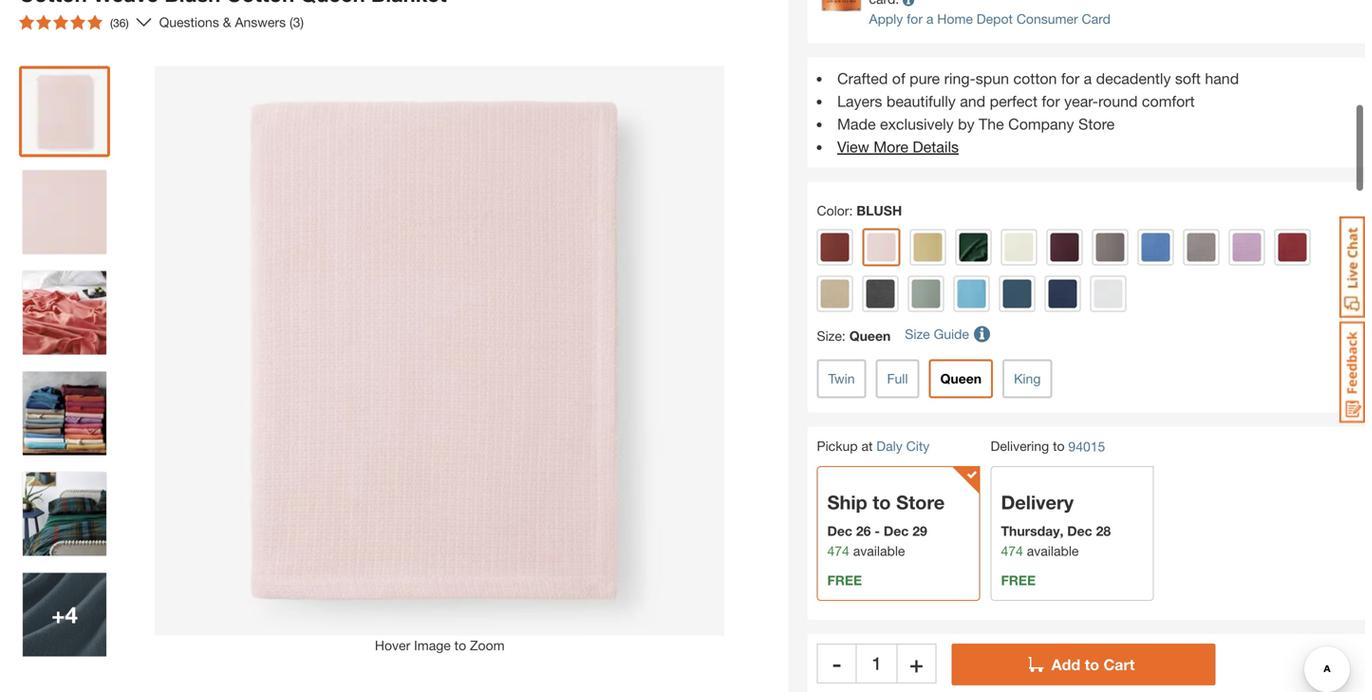 Task type: locate. For each thing, give the bounding box(es) containing it.
add to cart button
[[952, 644, 1216, 686]]

live chat image
[[1340, 217, 1366, 318]]

exclusively
[[881, 115, 954, 133]]

1 horizontal spatial +
[[910, 650, 924, 677]]

available inside delivery thursday, dec 28 474 available
[[1027, 543, 1079, 559]]

&
[[223, 14, 231, 30]]

474
[[828, 543, 850, 559], [1002, 543, 1024, 559]]

0 horizontal spatial +
[[51, 601, 65, 628]]

decadently
[[1097, 69, 1172, 87]]

view more details link
[[838, 138, 959, 156]]

: up twin
[[842, 328, 846, 344]]

apply
[[870, 11, 904, 27]]

0 vertical spatial queen
[[850, 328, 891, 344]]

add
[[1052, 656, 1081, 674]]

the company store bed blankets ko33 q blush 40.2 image
[[23, 271, 106, 355]]

0 vertical spatial :
[[850, 203, 853, 219]]

to inside delivering to 94015
[[1053, 438, 1065, 454]]

free down 26
[[828, 573, 862, 588]]

1 horizontal spatial 474
[[1002, 543, 1024, 559]]

dec left 26
[[828, 523, 853, 539]]

ship
[[828, 491, 868, 514]]

pure
[[910, 69, 940, 87]]

mocha image
[[1097, 233, 1125, 262]]

0 horizontal spatial 474
[[828, 543, 850, 559]]

butterscotch image
[[914, 233, 943, 262]]

store inside ship to store dec 26 - dec 29 474 available
[[897, 491, 945, 514]]

1 horizontal spatial store
[[1079, 115, 1115, 133]]

0 horizontal spatial store
[[897, 491, 945, 514]]

1 vertical spatial :
[[842, 328, 846, 344]]

teal image
[[1003, 280, 1032, 308]]

hover image to zoom
[[375, 638, 505, 653]]

1 horizontal spatial size
[[905, 326, 931, 342]]

merlot image
[[1051, 233, 1079, 262]]

1 horizontal spatial free
[[1002, 573, 1036, 588]]

dec inside delivery thursday, dec 28 474 available
[[1068, 523, 1093, 539]]

for up year-
[[1062, 69, 1080, 87]]

the
[[979, 115, 1005, 133]]

1 horizontal spatial a
[[1084, 69, 1092, 87]]

474 down thursday,
[[1002, 543, 1024, 559]]

free down thursday,
[[1002, 573, 1036, 588]]

: for size
[[842, 328, 846, 344]]

layers
[[838, 92, 883, 110]]

available
[[854, 543, 906, 559], [1027, 543, 1079, 559]]

2 available from the left
[[1027, 543, 1079, 559]]

king button
[[1003, 360, 1053, 399]]

a up year-
[[1084, 69, 1092, 87]]

+ 4
[[51, 601, 78, 628]]

1 horizontal spatial queen
[[941, 371, 982, 387]]

29
[[913, 523, 928, 539]]

dark green image
[[960, 233, 988, 262]]

28
[[1097, 523, 1111, 539]]

- left + button
[[833, 650, 842, 677]]

store down year-
[[1079, 115, 1115, 133]]

round
[[1099, 92, 1138, 110]]

cotton
[[1014, 69, 1058, 87]]

: for color
[[850, 203, 853, 219]]

0 horizontal spatial dec
[[828, 523, 853, 539]]

the company store bed blankets ko33 q blush e1.1 image
[[23, 170, 106, 254]]

ship to store dec 26 - dec 29 474 available
[[828, 491, 945, 559]]

king
[[1015, 371, 1041, 387]]

0 vertical spatial -
[[875, 523, 880, 539]]

more
[[874, 138, 909, 156]]

pickup at daly city
[[817, 438, 930, 454]]

daly city button
[[877, 438, 930, 454]]

by
[[958, 115, 975, 133]]

2 free from the left
[[1002, 573, 1036, 588]]

0 vertical spatial store
[[1079, 115, 1115, 133]]

to for ship
[[873, 491, 891, 514]]

to right ship
[[873, 491, 891, 514]]

store inside crafted of pure ring-spun cotton for a decadently soft hand layers beautifully and perfect for year-round comfort made exclusively by the company store view more details
[[1079, 115, 1115, 133]]

auburn image
[[821, 233, 850, 262]]

free
[[828, 573, 862, 588], [1002, 573, 1036, 588]]

0 horizontal spatial queen
[[850, 328, 891, 344]]

details
[[913, 138, 959, 156]]

0 horizontal spatial :
[[842, 328, 846, 344]]

1 474 from the left
[[828, 543, 850, 559]]

size down "sand" image on the top right of the page
[[817, 328, 842, 344]]

questions & answers (3)
[[159, 14, 304, 30]]

0 vertical spatial a
[[927, 11, 934, 27]]

2 horizontal spatial dec
[[1068, 523, 1093, 539]]

+ button
[[897, 644, 937, 684]]

store
[[1079, 115, 1115, 133], [897, 491, 945, 514]]

queen down guide
[[941, 371, 982, 387]]

the company store bed blankets ko33 q blush a0.3 image
[[23, 372, 106, 455]]

size guide button
[[905, 317, 993, 352]]

dec left 29
[[884, 523, 909, 539]]

a inside crafted of pure ring-spun cotton for a decadently soft hand layers beautifully and perfect for year-round comfort made exclusively by the company store view more details
[[1084, 69, 1092, 87]]

white image
[[1095, 280, 1123, 308]]

3 dec from the left
[[1068, 523, 1093, 539]]

2 horizontal spatial for
[[1062, 69, 1080, 87]]

crafted
[[838, 69, 888, 87]]

size
[[905, 326, 931, 342], [817, 328, 842, 344]]

for up "company"
[[1042, 92, 1061, 110]]

0 vertical spatial +
[[51, 601, 65, 628]]

marine blue image
[[1142, 233, 1171, 262]]

size for size guide
[[905, 326, 931, 342]]

5 stars image
[[19, 15, 103, 30]]

spun
[[976, 69, 1010, 87]]

1 horizontal spatial -
[[875, 523, 880, 539]]

full button
[[876, 360, 920, 399]]

None field
[[857, 644, 897, 684]]

delivering
[[991, 438, 1050, 454]]

apply for a home depot consumer card
[[870, 11, 1111, 27]]

1 horizontal spatial :
[[850, 203, 853, 219]]

1 vertical spatial +
[[910, 650, 924, 677]]

1 horizontal spatial for
[[1042, 92, 1061, 110]]

1 vertical spatial queen
[[941, 371, 982, 387]]

0 vertical spatial for
[[907, 11, 923, 27]]

a left home
[[927, 11, 934, 27]]

0 horizontal spatial size
[[817, 328, 842, 344]]

twin
[[829, 371, 855, 387]]

1 dec from the left
[[828, 523, 853, 539]]

guide
[[934, 326, 970, 342]]

mineral gray image
[[1188, 233, 1216, 262]]

to left '94015' at the right of the page
[[1053, 438, 1065, 454]]

queen down slate gray icon
[[850, 328, 891, 344]]

1 vertical spatial -
[[833, 650, 842, 677]]

available down thursday,
[[1027, 543, 1079, 559]]

a
[[927, 11, 934, 27], [1084, 69, 1092, 87]]

image
[[414, 638, 451, 653]]

to inside ship to store dec 26 - dec 29 474 available
[[873, 491, 891, 514]]

0 horizontal spatial available
[[854, 543, 906, 559]]

for
[[907, 11, 923, 27], [1062, 69, 1080, 87], [1042, 92, 1061, 110]]

sand image
[[821, 280, 850, 308]]

for down info icon
[[907, 11, 923, 27]]

1 available from the left
[[854, 543, 906, 559]]

soft
[[1176, 69, 1201, 87]]

size : queen
[[817, 328, 891, 344]]

- right 26
[[875, 523, 880, 539]]

to right add
[[1085, 656, 1100, 674]]

1 vertical spatial store
[[897, 491, 945, 514]]

+ inside button
[[910, 650, 924, 677]]

26
[[857, 523, 871, 539]]

0 horizontal spatial free
[[828, 573, 862, 588]]

company
[[1009, 115, 1075, 133]]

delivery
[[1002, 491, 1074, 514]]

cart
[[1104, 656, 1135, 674]]

made
[[838, 115, 876, 133]]

1 horizontal spatial dec
[[884, 523, 909, 539]]

0 horizontal spatial a
[[927, 11, 934, 27]]

size inside button
[[905, 326, 931, 342]]

0 horizontal spatial -
[[833, 650, 842, 677]]

dec
[[828, 523, 853, 539], [884, 523, 909, 539], [1068, 523, 1093, 539]]

dec left 28
[[1068, 523, 1093, 539]]

-
[[875, 523, 880, 539], [833, 650, 842, 677]]

474 inside ship to store dec 26 - dec 29 474 available
[[828, 543, 850, 559]]

apply now image
[[822, 0, 870, 12]]

474 down ship
[[828, 543, 850, 559]]

zoom
[[470, 638, 505, 653]]

to for delivering
[[1053, 438, 1065, 454]]

2 474 from the left
[[1002, 543, 1024, 559]]

94015 link
[[1069, 437, 1106, 457]]

2 vertical spatial for
[[1042, 92, 1061, 110]]

to
[[1053, 438, 1065, 454], [873, 491, 891, 514], [455, 638, 466, 653], [1085, 656, 1100, 674]]

queen
[[850, 328, 891, 344], [941, 371, 982, 387]]

1 horizontal spatial available
[[1027, 543, 1079, 559]]

home
[[938, 11, 974, 27]]

size left guide
[[905, 326, 931, 342]]

:
[[850, 203, 853, 219], [842, 328, 846, 344]]

: left blush on the top of page
[[850, 203, 853, 219]]

view
[[838, 138, 870, 156]]

1 free from the left
[[828, 573, 862, 588]]

the company store bed blankets ko33 q blush 4f.5 image
[[23, 573, 106, 657]]

color : blush
[[817, 203, 903, 219]]

twin button
[[817, 360, 867, 399]]

store up 29
[[897, 491, 945, 514]]

available down 26
[[854, 543, 906, 559]]

color
[[817, 203, 850, 219]]

1 vertical spatial a
[[1084, 69, 1092, 87]]

+
[[51, 601, 65, 628], [910, 650, 924, 677]]



Task type: describe. For each thing, give the bounding box(es) containing it.
of
[[893, 69, 906, 87]]

consumer
[[1017, 11, 1079, 27]]

474 inside delivery thursday, dec 28 474 available
[[1002, 543, 1024, 559]]

- inside ship to store dec 26 - dec 29 474 available
[[875, 523, 880, 539]]

slate gray image
[[867, 280, 895, 308]]

card
[[1082, 11, 1111, 27]]

hand
[[1206, 69, 1240, 87]]

thyme image
[[912, 280, 941, 308]]

(36) link
[[11, 7, 152, 37]]

size guide
[[905, 326, 970, 342]]

pickup
[[817, 438, 858, 454]]

4
[[65, 601, 78, 628]]

- inside button
[[833, 650, 842, 677]]

queen inside queen button
[[941, 371, 982, 387]]

(3)
[[290, 14, 304, 30]]

0 horizontal spatial for
[[907, 11, 923, 27]]

delivery thursday, dec 28 474 available
[[1002, 491, 1111, 559]]

thursday,
[[1002, 523, 1064, 539]]

available inside ship to store dec 26 - dec 29 474 available
[[854, 543, 906, 559]]

comfort
[[1143, 92, 1196, 110]]

blush image
[[868, 233, 896, 262]]

queen button
[[929, 360, 994, 399]]

add to cart
[[1052, 656, 1135, 674]]

daly
[[877, 438, 903, 454]]

ring-
[[945, 69, 976, 87]]

questions
[[159, 14, 219, 30]]

hover
[[375, 638, 411, 653]]

red image
[[1279, 233, 1307, 262]]

(36)
[[110, 16, 129, 29]]

pale lilac image
[[1233, 233, 1262, 262]]

year-
[[1065, 92, 1099, 110]]

free for to
[[828, 573, 862, 588]]

beautifully
[[887, 92, 956, 110]]

and
[[960, 92, 986, 110]]

info image
[[903, 0, 915, 6]]

hover image to zoom button
[[155, 66, 725, 656]]

free for thursday,
[[1002, 573, 1036, 588]]

full
[[888, 371, 909, 387]]

2 dec from the left
[[884, 523, 909, 539]]

1 vertical spatial for
[[1062, 69, 1080, 87]]

(36) button
[[11, 7, 136, 37]]

perfect
[[990, 92, 1038, 110]]

+ for +
[[910, 650, 924, 677]]

the company store bed blankets ko33 q blush c3.4 image
[[23, 472, 106, 556]]

94015
[[1069, 439, 1106, 454]]

the company store bed blankets ko33 q blush 64.0 image
[[23, 70, 106, 153]]

apply for a home depot consumer card link
[[870, 11, 1111, 27]]

to left zoom
[[455, 638, 466, 653]]

delivering to 94015
[[991, 438, 1106, 454]]

ivory image
[[1005, 233, 1034, 262]]

at
[[862, 438, 873, 454]]

answers
[[235, 14, 286, 30]]

turquoise image
[[958, 280, 986, 308]]

+ for + 4
[[51, 601, 65, 628]]

crafted of pure ring-spun cotton for a decadently soft hand layers beautifully and perfect for year-round comfort made exclusively by the company store view more details
[[838, 69, 1240, 156]]

depot
[[977, 11, 1013, 27]]

true navy image
[[1049, 280, 1078, 308]]

blush
[[857, 203, 903, 219]]

feedback link image
[[1340, 321, 1366, 424]]

to for add
[[1085, 656, 1100, 674]]

- button
[[817, 644, 857, 684]]

size for size : queen
[[817, 328, 842, 344]]

city
[[907, 438, 930, 454]]



Task type: vqa. For each thing, say whether or not it's contained in the screenshot.
All inside BUTTON
no



